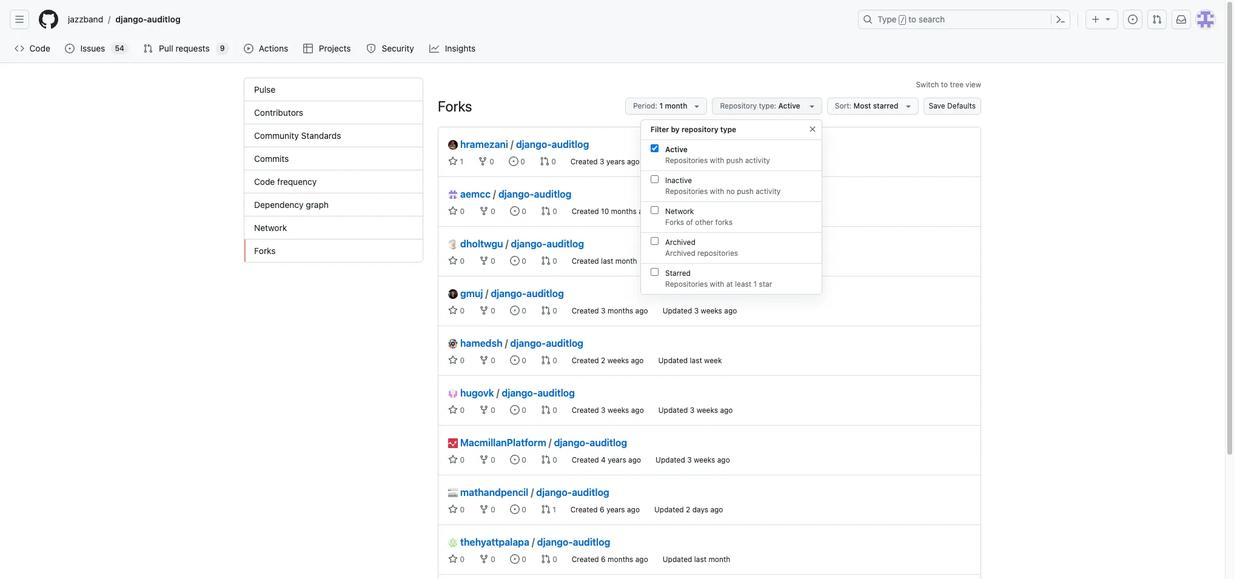 Task type: locate. For each thing, give the bounding box(es) containing it.
repo forked image down 'aemcc'
[[479, 206, 489, 216]]

months
[[611, 207, 637, 216], [608, 306, 633, 315], [608, 555, 633, 564]]

created 6 months ago
[[572, 555, 648, 564]]

auditlog for gmuj
[[527, 288, 564, 299]]

1 vertical spatial years
[[608, 456, 626, 465]]

created up "created 3 weeks ago"
[[572, 356, 599, 365]]

django-auditlog link
[[111, 10, 185, 29], [516, 139, 589, 150], [499, 189, 572, 200], [511, 238, 584, 249], [491, 288, 564, 299], [510, 338, 584, 349], [502, 388, 575, 399], [554, 437, 627, 448], [536, 487, 610, 498], [537, 537, 610, 548]]

1 vertical spatial updated last month
[[663, 555, 731, 564]]

repo forked image for dholtwgu
[[479, 256, 489, 266]]

django- right 'aemcc'
[[499, 189, 534, 200]]

/ django-auditlog for gmuj
[[486, 288, 564, 299]]

network up the of
[[665, 207, 694, 216]]

auditlog for aemcc
[[534, 189, 572, 200]]

1 vertical spatial with
[[710, 187, 724, 196]]

/ right macmillanplatform
[[549, 437, 552, 448]]

issue opened image for dholtwgu
[[510, 256, 520, 266]]

None checkbox
[[651, 206, 659, 214]]

created up created 3 months ago
[[572, 257, 599, 266]]

created left "10"
[[572, 207, 599, 216]]

repository
[[720, 101, 757, 110]]

1 vertical spatial repo forked image
[[479, 306, 489, 315]]

activity inside active repositories with push activity
[[745, 156, 770, 165]]

django-
[[115, 14, 147, 24], [516, 139, 552, 150], [499, 189, 534, 200], [511, 238, 547, 249], [491, 288, 527, 299], [510, 338, 546, 349], [502, 388, 538, 399], [554, 437, 590, 448], [536, 487, 572, 498], [537, 537, 573, 548]]

star image down @aemcc icon
[[448, 206, 458, 216]]

2 repo forked image from the top
[[479, 306, 489, 315]]

with for push
[[710, 156, 724, 165]]

network
[[665, 207, 694, 216], [254, 223, 287, 233]]

0 horizontal spatial active
[[665, 145, 688, 154]]

1 horizontal spatial code
[[254, 177, 275, 187]]

3 repo forked image from the top
[[479, 405, 489, 415]]

git pull request image
[[1153, 15, 1162, 24], [143, 44, 153, 53], [541, 256, 551, 266], [541, 455, 551, 465], [541, 554, 551, 564]]

dependency graph
[[254, 200, 329, 210]]

10
[[601, 207, 609, 216]]

0 horizontal spatial to
[[909, 14, 917, 24]]

git pull request image for thehyattpalapa
[[541, 554, 551, 564]]

1 horizontal spatial 1 link
[[541, 505, 556, 514]]

with
[[710, 156, 724, 165], [710, 187, 724, 196], [710, 280, 724, 289]]

/ right hamedsh
[[505, 338, 508, 349]]

years up created 6 months ago
[[607, 505, 625, 514]]

/ right the hramezani
[[511, 139, 514, 150]]

/ right dholtwgu
[[506, 238, 509, 249]]

code down commits
[[254, 177, 275, 187]]

with inside inactive repositories with no push activity
[[710, 187, 724, 196]]

updated last month for dholtwgu
[[652, 257, 720, 266]]

star image down @macmillanplatform image
[[448, 455, 458, 465]]

no
[[727, 187, 735, 196]]

/ for hamedsh
[[505, 338, 508, 349]]

pulse
[[254, 84, 276, 95]]

gmuj link
[[448, 286, 483, 301]]

type:
[[759, 101, 777, 110]]

1 down @hramezani "icon"
[[458, 157, 463, 166]]

repo forked image for hramezani
[[478, 157, 488, 166]]

repositories inside inactive repositories with no push activity
[[665, 187, 708, 196]]

triangle down image right starred
[[904, 101, 913, 111]]

/ inside jazzband / django-auditlog
[[108, 14, 111, 25]]

inactive repositories with no push activity
[[665, 176, 781, 196]]

to
[[909, 14, 917, 24], [941, 80, 948, 89]]

with inside active repositories with push activity
[[710, 156, 724, 165]]

created up created 10 months ago
[[571, 157, 598, 166]]

0 vertical spatial archived
[[665, 238, 696, 247]]

save defaults button
[[924, 98, 981, 115]]

mathandpencil
[[460, 487, 529, 498]]

activity up inactive repositories with no push activity at top
[[745, 156, 770, 165]]

menu containing active
[[641, 140, 822, 295]]

years for hramezani
[[607, 157, 625, 166]]

of
[[686, 218, 693, 227]]

switch to tree view
[[916, 80, 981, 89]]

0 for repo forked icon corresponding to hugovk
[[489, 406, 496, 415]]

4 star image from the top
[[448, 505, 458, 514]]

/ right mathandpencil
[[531, 487, 534, 498]]

repository
[[682, 125, 719, 134]]

0 for issue opened image related to dholtwgu
[[520, 257, 526, 266]]

4 star image from the top
[[448, 405, 458, 415]]

0 for git pull request icon for thehyattpalapa
[[551, 555, 557, 564]]

created down created last month
[[572, 306, 599, 315]]

/ for mathandpencil
[[531, 487, 534, 498]]

days
[[692, 157, 708, 166], [693, 505, 709, 514]]

created down created 6 years ago
[[572, 555, 599, 564]]

0 horizontal spatial triangle down image
[[692, 101, 702, 111]]

months for aemcc
[[611, 207, 637, 216]]

repositories up inactive
[[665, 156, 708, 165]]

dholtwgu link
[[448, 237, 503, 251]]

/ django-auditlog for aemcc
[[493, 189, 572, 200]]

push inside inactive repositories with no push activity
[[737, 187, 754, 196]]

auditlog for hramezani
[[552, 139, 589, 150]]

0 vertical spatial forks
[[438, 98, 472, 115]]

1 vertical spatial push
[[737, 187, 754, 196]]

0 vertical spatial updated last month
[[652, 257, 720, 266]]

0 vertical spatial days
[[692, 157, 708, 166]]

months for thehyattpalapa
[[608, 555, 633, 564]]

star image down '@hugovk' image
[[448, 405, 458, 415]]

2 repositories from the top
[[665, 187, 708, 196]]

django- right hugovk
[[502, 388, 538, 399]]

archived up starred
[[665, 249, 696, 258]]

years up created 10 months ago
[[607, 157, 625, 166]]

network inside insights element
[[254, 223, 287, 233]]

django-auditlog link for thehyattpalapa
[[537, 537, 610, 548]]

1 vertical spatial code
[[254, 177, 275, 187]]

django- up created 6 months ago
[[537, 537, 573, 548]]

1 horizontal spatial triangle down image
[[807, 101, 817, 111]]

updated last month
[[652, 257, 720, 266], [663, 555, 731, 564]]

0 vertical spatial activity
[[745, 156, 770, 165]]

code frequency link
[[244, 170, 423, 194]]

years
[[607, 157, 625, 166], [608, 456, 626, 465], [607, 505, 625, 514]]

0 for issue opened icon related to hugovk
[[520, 406, 526, 415]]

triangle down image up repository
[[692, 101, 702, 111]]

5 star image from the top
[[448, 554, 458, 564]]

save defaults
[[929, 101, 976, 110]]

1 vertical spatial to
[[941, 80, 948, 89]]

inactive
[[665, 176, 692, 185]]

2 star image from the top
[[448, 206, 458, 216]]

1 left star
[[754, 280, 757, 289]]

years for mathandpencil
[[607, 505, 625, 514]]

0 vertical spatial repositories
[[665, 156, 708, 165]]

6 down 4
[[600, 505, 605, 514]]

0 vertical spatial 1 link
[[448, 157, 463, 166]]

0 for hamedsh repo forked image
[[489, 356, 496, 365]]

repo forked image down gmuj
[[479, 306, 489, 315]]

1 vertical spatial active
[[665, 145, 688, 154]]

2 triangle down image from the left
[[807, 101, 817, 111]]

weeks
[[701, 306, 722, 315], [608, 356, 629, 365], [608, 406, 629, 415], [697, 406, 718, 415], [694, 456, 715, 465]]

jazzband link
[[63, 10, 108, 29]]

triangle down image for 1 month
[[692, 101, 702, 111]]

forks down dependency on the top
[[254, 246, 276, 256]]

forks inside network forks of other forks
[[665, 218, 684, 227]]

0 vertical spatial push
[[727, 156, 743, 165]]

actions
[[259, 43, 288, 53]]

3 star image from the top
[[448, 455, 458, 465]]

1 vertical spatial days
[[693, 505, 709, 514]]

defaults
[[948, 101, 976, 110]]

2 days from the top
[[693, 505, 709, 514]]

0 vertical spatial 6
[[600, 505, 605, 514]]

star image down @thehyattpalapa image
[[448, 554, 458, 564]]

git pull request image for mathandpencil
[[541, 505, 551, 514]]

2 archived from the top
[[665, 249, 696, 258]]

/ django-auditlog
[[511, 139, 589, 150], [493, 189, 572, 200], [506, 238, 584, 249], [486, 288, 564, 299], [505, 338, 584, 349], [497, 388, 575, 399], [549, 437, 627, 448], [531, 487, 610, 498], [532, 537, 610, 548]]

/ right gmuj
[[486, 288, 489, 299]]

network inside network forks of other forks
[[665, 207, 694, 216]]

2 for mathandpencil
[[686, 505, 690, 514]]

git pull request image for macmillanplatform
[[541, 455, 551, 465]]

issue opened image
[[1128, 15, 1138, 24], [510, 206, 520, 216], [510, 355, 520, 365], [510, 405, 520, 415], [510, 554, 520, 564]]

1 vertical spatial updated 2 days ago
[[655, 505, 723, 514]]

/ right hugovk
[[497, 388, 499, 399]]

star image for dholtwgu
[[448, 256, 458, 266]]

2 vertical spatial forks
[[254, 246, 276, 256]]

star image down @mathandpencil icon
[[448, 505, 458, 514]]

star image down @hamedsh icon
[[448, 355, 458, 365]]

3 with from the top
[[710, 280, 724, 289]]

list containing jazzband
[[63, 10, 851, 29]]

star image
[[448, 256, 458, 266], [448, 355, 458, 365], [448, 455, 458, 465], [448, 505, 458, 514]]

0 vertical spatial 2
[[686, 157, 690, 166]]

auditlog for thehyattpalapa
[[573, 537, 610, 548]]

0 vertical spatial updated 2 days ago
[[654, 157, 723, 166]]

1 triangle down image from the left
[[692, 101, 702, 111]]

to left search
[[909, 14, 917, 24]]

repo forked image for hugovk
[[479, 405, 489, 415]]

0 vertical spatial code
[[29, 43, 50, 53]]

month
[[665, 101, 688, 110], [616, 257, 637, 266], [698, 257, 720, 266], [709, 555, 731, 564]]

repo forked image
[[478, 157, 488, 166], [479, 256, 489, 266], [479, 355, 489, 365], [479, 455, 489, 465], [479, 505, 489, 514], [479, 554, 489, 564]]

1 vertical spatial 1 link
[[541, 505, 556, 514]]

1 vertical spatial forks
[[665, 218, 684, 227]]

4
[[601, 456, 606, 465]]

6 for thehyattpalapa
[[601, 555, 606, 564]]

created down created 4 years ago
[[571, 505, 598, 514]]

0 vertical spatial updated 3 weeks ago
[[663, 306, 737, 315]]

6 down created 6 years ago
[[601, 555, 606, 564]]

issue opened image for gmuj
[[510, 306, 520, 315]]

other
[[695, 218, 714, 227]]

code inside code frequency link
[[254, 177, 275, 187]]

dependency
[[254, 200, 304, 210]]

django- for macmillanplatform
[[554, 437, 590, 448]]

star image down @hramezani "icon"
[[448, 157, 458, 166]]

push
[[727, 156, 743, 165], [737, 187, 754, 196]]

menu
[[641, 140, 822, 295]]

star image for hamedsh
[[448, 355, 458, 365]]

star image for macmillanplatform
[[448, 455, 458, 465]]

issue opened image for hamedsh
[[510, 355, 520, 365]]

updated 2 days ago
[[654, 157, 723, 166], [655, 505, 723, 514]]

2 with from the top
[[710, 187, 724, 196]]

None checkbox
[[651, 144, 659, 152], [651, 175, 659, 183], [651, 237, 659, 245], [651, 268, 659, 276], [651, 144, 659, 152], [651, 175, 659, 183], [651, 237, 659, 245], [651, 268, 659, 276]]

@gmuj image
[[448, 289, 458, 299]]

1 vertical spatial updated 3 weeks ago
[[659, 406, 733, 415]]

macmillanplatform
[[460, 437, 546, 448]]

3
[[600, 157, 605, 166], [601, 306, 606, 315], [694, 306, 699, 315], [601, 406, 606, 415], [690, 406, 695, 415], [687, 456, 692, 465]]

activity right no
[[756, 187, 781, 196]]

2 vertical spatial with
[[710, 280, 724, 289]]

code inside the code link
[[29, 43, 50, 53]]

months up the 'created 2 weeks ago'
[[608, 306, 633, 315]]

created 3 years ago
[[571, 157, 640, 166]]

repositories down inactive
[[665, 187, 708, 196]]

0 vertical spatial years
[[607, 157, 625, 166]]

3 star image from the top
[[448, 306, 458, 315]]

2 vertical spatial repositories
[[665, 280, 708, 289]]

0 for hramezani repo forked image
[[488, 157, 494, 166]]

0 vertical spatial network
[[665, 207, 694, 216]]

repositories down starred
[[665, 280, 708, 289]]

archived
[[665, 238, 696, 247], [665, 249, 696, 258]]

with left no
[[710, 187, 724, 196]]

close menu image
[[808, 124, 818, 134]]

active down by
[[665, 145, 688, 154]]

3 repositories from the top
[[665, 280, 708, 289]]

0 vertical spatial repo forked image
[[479, 206, 489, 216]]

created 10 months ago
[[572, 207, 652, 216]]

filter by repository type
[[651, 125, 737, 134]]

django- right hamedsh
[[510, 338, 546, 349]]

to left tree on the top right
[[941, 80, 948, 89]]

2 star image from the top
[[448, 355, 458, 365]]

0 vertical spatial with
[[710, 156, 724, 165]]

1 star image from the top
[[448, 256, 458, 266]]

0 vertical spatial active
[[779, 101, 800, 110]]

star image down @gmuj icon
[[448, 306, 458, 315]]

django- right the hramezani
[[516, 139, 552, 150]]

django- right gmuj
[[491, 288, 527, 299]]

2
[[686, 157, 690, 166], [601, 356, 606, 365], [686, 505, 690, 514]]

updated 3 weeks ago
[[663, 306, 737, 315], [659, 406, 733, 415], [656, 456, 730, 465]]

/ right thehyattpalapa
[[532, 537, 535, 548]]

requests
[[176, 43, 210, 53]]

repositories
[[665, 156, 708, 165], [665, 187, 708, 196], [665, 280, 708, 289]]

shield image
[[366, 44, 376, 53]]

1 archived from the top
[[665, 238, 696, 247]]

2 vertical spatial 2
[[686, 505, 690, 514]]

repositories inside active repositories with push activity
[[665, 156, 708, 165]]

/ django-auditlog for mathandpencil
[[531, 487, 610, 498]]

0 vertical spatial months
[[611, 207, 637, 216]]

star image down @dholtwgu "icon"
[[448, 256, 458, 266]]

1 vertical spatial activity
[[756, 187, 781, 196]]

archived down the of
[[665, 238, 696, 247]]

2 for hramezani
[[686, 157, 690, 166]]

years right 4
[[608, 456, 626, 465]]

1 star image from the top
[[448, 157, 458, 166]]

0 horizontal spatial forks
[[254, 246, 276, 256]]

git pull request image for hugovk
[[541, 405, 551, 415]]

created up created 4 years ago
[[572, 406, 599, 415]]

issue opened image
[[65, 44, 75, 53], [509, 157, 519, 166], [510, 256, 520, 266], [510, 306, 520, 315], [510, 455, 520, 465], [510, 505, 520, 514]]

0 for gmuj's issue opened image
[[520, 306, 526, 315]]

django- up created 6 years ago
[[536, 487, 572, 498]]

dependency graph link
[[244, 194, 423, 217]]

repo forked image down the hramezani
[[478, 157, 488, 166]]

auditlog
[[147, 14, 181, 24], [552, 139, 589, 150], [534, 189, 572, 200], [547, 238, 584, 249], [527, 288, 564, 299], [546, 338, 584, 349], [538, 388, 575, 399], [590, 437, 627, 448], [572, 487, 610, 498], [573, 537, 610, 548]]

2 vertical spatial updated 3 weeks ago
[[656, 456, 730, 465]]

standards
[[301, 130, 341, 141]]

/ django-auditlog for hamedsh
[[505, 338, 584, 349]]

list
[[63, 10, 851, 29]]

notifications image
[[1177, 15, 1187, 24]]

1 horizontal spatial network
[[665, 207, 694, 216]]

push right no
[[737, 187, 754, 196]]

django- for aemcc
[[499, 189, 534, 200]]

last
[[601, 257, 613, 266], [683, 257, 696, 266], [690, 356, 702, 365], [694, 555, 707, 564]]

1
[[660, 101, 663, 110], [458, 157, 463, 166], [754, 280, 757, 289], [551, 505, 556, 514]]

months right "10"
[[611, 207, 637, 216]]

2 horizontal spatial triangle down image
[[904, 101, 913, 111]]

2 vertical spatial months
[[608, 555, 633, 564]]

2 vertical spatial repo forked image
[[479, 405, 489, 415]]

@hamedsh image
[[448, 339, 458, 349]]

/ right type
[[901, 16, 905, 24]]

1 vertical spatial archived
[[665, 249, 696, 258]]

0 horizontal spatial code
[[29, 43, 50, 53]]

star image for hramezani
[[448, 157, 458, 166]]

1 repositories from the top
[[665, 156, 708, 165]]

1 with from the top
[[710, 156, 724, 165]]

repo forked image down thehyattpalapa link
[[479, 554, 489, 564]]

graph
[[306, 200, 329, 210]]

repo forked image down mathandpencil link
[[479, 505, 489, 514]]

activity
[[745, 156, 770, 165], [756, 187, 781, 196]]

network for network
[[254, 223, 287, 233]]

pull
[[159, 43, 173, 53]]

months down created 6 years ago
[[608, 555, 633, 564]]

repo forked image down hugovk
[[479, 405, 489, 415]]

1 horizontal spatial forks
[[438, 98, 472, 115]]

updated 3 weeks ago for macmillanplatform
[[656, 456, 730, 465]]

with left at
[[710, 280, 724, 289]]

1 link left created 6 years ago
[[541, 505, 556, 514]]

triangle down image up close menu icon
[[807, 101, 817, 111]]

1 vertical spatial 6
[[601, 555, 606, 564]]

1 link down @hramezani "icon"
[[448, 157, 463, 166]]

1 days from the top
[[692, 157, 708, 166]]

last for dholtwgu
[[683, 257, 696, 266]]

git pull request image
[[540, 157, 549, 166], [541, 206, 551, 216], [541, 306, 551, 315], [541, 355, 551, 365], [541, 405, 551, 415], [541, 505, 551, 514]]

2 horizontal spatial forks
[[665, 218, 684, 227]]

switch
[[916, 80, 939, 89]]

created for mathandpencil
[[571, 505, 598, 514]]

auditlog for mathandpencil
[[572, 487, 610, 498]]

created left 4
[[572, 456, 599, 465]]

repositories for starred
[[665, 280, 708, 289]]

created for dholtwgu
[[572, 257, 599, 266]]

type / to search
[[878, 14, 945, 24]]

repo forked image down hamedsh
[[479, 355, 489, 365]]

/ django-auditlog for thehyattpalapa
[[532, 537, 610, 548]]

months for gmuj
[[608, 306, 633, 315]]

/ right 'aemcc'
[[493, 189, 496, 200]]

1 vertical spatial months
[[608, 306, 633, 315]]

most
[[854, 101, 871, 110]]

forks up @hramezani "icon"
[[438, 98, 472, 115]]

star image for gmuj
[[448, 306, 458, 315]]

week
[[704, 356, 722, 365]]

network down dependency on the top
[[254, 223, 287, 233]]

forks left the of
[[665, 218, 684, 227]]

network forks of other forks
[[665, 207, 733, 227]]

issue opened image for hramezani
[[509, 157, 519, 166]]

security
[[382, 43, 414, 53]]

1 repo forked image from the top
[[479, 206, 489, 216]]

django- for mathandpencil
[[536, 487, 572, 498]]

/ right jazzband
[[108, 14, 111, 25]]

1 horizontal spatial to
[[941, 80, 948, 89]]

period: 1 month
[[633, 101, 688, 110]]

0 for git pull request icon corresponding to dholtwgu
[[551, 257, 557, 266]]

push up inactive repositories with no push activity at top
[[727, 156, 743, 165]]

django- right dholtwgu
[[511, 238, 547, 249]]

0 for git pull request image related to hamedsh
[[551, 356, 557, 365]]

0 for hramezani git pull request image
[[549, 157, 556, 166]]

0 for repo forked image associated with thehyattpalapa
[[489, 555, 496, 564]]

code link
[[10, 39, 55, 58]]

0 for issue opened icon related to aemcc
[[520, 207, 526, 216]]

star image
[[448, 157, 458, 166], [448, 206, 458, 216], [448, 306, 458, 315], [448, 405, 458, 415], [448, 554, 458, 564]]

updated last month for thehyattpalapa
[[663, 555, 731, 564]]

0 horizontal spatial network
[[254, 223, 287, 233]]

code image
[[15, 44, 24, 53]]

active right type:
[[779, 101, 800, 110]]

repo forked image
[[479, 206, 489, 216], [479, 306, 489, 315], [479, 405, 489, 415]]

activity inside inactive repositories with no push activity
[[756, 187, 781, 196]]

code for code
[[29, 43, 50, 53]]

0 for aemcc's git pull request image
[[551, 207, 557, 216]]

0 horizontal spatial 1 link
[[448, 157, 463, 166]]

starred
[[665, 269, 691, 278]]

with up inactive repositories with no push activity at top
[[710, 156, 724, 165]]

django- up 54
[[115, 14, 147, 24]]

with for at
[[710, 280, 724, 289]]

with inside 'starred repositories with at least 1 star'
[[710, 280, 724, 289]]

least
[[735, 280, 752, 289]]

forks
[[716, 218, 733, 227]]

weeks for hugovk
[[697, 406, 718, 415]]

repo forked image down the macmillanplatform link
[[479, 455, 489, 465]]

auditlog for dholtwgu
[[547, 238, 584, 249]]

2 vertical spatial years
[[607, 505, 625, 514]]

1 inside 'starred repositories with at least 1 star'
[[754, 280, 757, 289]]

auditlog inside jazzband / django-auditlog
[[147, 14, 181, 24]]

0 vertical spatial to
[[909, 14, 917, 24]]

django- up created 4 years ago
[[554, 437, 590, 448]]

code right code image
[[29, 43, 50, 53]]

1 vertical spatial network
[[254, 223, 287, 233]]

repo forked image down dholtwgu
[[479, 256, 489, 266]]

1 vertical spatial repositories
[[665, 187, 708, 196]]

/
[[108, 14, 111, 25], [901, 16, 905, 24], [511, 139, 514, 150], [493, 189, 496, 200], [506, 238, 509, 249], [486, 288, 489, 299], [505, 338, 508, 349], [497, 388, 499, 399], [549, 437, 552, 448], [531, 487, 534, 498], [532, 537, 535, 548]]

mathandpencil link
[[448, 485, 529, 500]]

triangle down image
[[692, 101, 702, 111], [807, 101, 817, 111], [904, 101, 913, 111]]

3 triangle down image from the left
[[904, 101, 913, 111]]

repositories inside 'starred repositories with at least 1 star'
[[665, 280, 708, 289]]

django-auditlog link for aemcc
[[499, 189, 572, 200]]

archived archived repositories
[[665, 238, 738, 258]]



Task type: vqa. For each thing, say whether or not it's contained in the screenshot.
Updated 2 weeks ago
no



Task type: describe. For each thing, give the bounding box(es) containing it.
django-auditlog link for gmuj
[[491, 288, 564, 299]]

/ django-auditlog for hugovk
[[497, 388, 575, 399]]

forks inside insights element
[[254, 246, 276, 256]]

0 for hramezani's issue opened image
[[519, 157, 525, 166]]

updated 3 weeks ago for gmuj
[[663, 306, 737, 315]]

frequency
[[277, 177, 317, 187]]

django- for hramezani
[[516, 139, 552, 150]]

projects
[[319, 43, 351, 53]]

auditlog for macmillanplatform
[[590, 437, 627, 448]]

git pull request image for gmuj
[[541, 306, 551, 315]]

@hramezani image
[[448, 140, 458, 150]]

repository type: active
[[720, 101, 802, 110]]

0 for repo forked image related to mathandpencil
[[489, 505, 496, 514]]

@aemcc image
[[448, 190, 458, 200]]

graph image
[[430, 44, 439, 53]]

play image
[[244, 44, 253, 53]]

star image for mathandpencil
[[448, 505, 458, 514]]

command palette image
[[1056, 15, 1066, 24]]

django- for hamedsh
[[510, 338, 546, 349]]

updated for thehyattpalapa
[[663, 555, 692, 564]]

repo forked image for macmillanplatform
[[479, 455, 489, 465]]

table image
[[304, 44, 313, 53]]

last for hamedsh
[[690, 356, 702, 365]]

hugovk link
[[448, 386, 494, 400]]

weeks for macmillanplatform
[[694, 456, 715, 465]]

0 for repo forked icon for aemcc
[[489, 207, 496, 216]]

54
[[115, 44, 124, 53]]

aemcc link
[[448, 187, 491, 201]]

sort:
[[835, 101, 852, 110]]

@macmillanplatform image
[[448, 439, 458, 448]]

sort: most starred
[[835, 101, 899, 110]]

active repositories with push activity
[[665, 145, 770, 165]]

repositories for active
[[665, 156, 708, 165]]

0 for star icon corresponding to aemcc
[[458, 207, 465, 216]]

django- inside jazzband / django-auditlog
[[115, 14, 147, 24]]

updated for gmuj
[[663, 306, 692, 315]]

save
[[929, 101, 946, 110]]

type
[[878, 14, 897, 24]]

view
[[966, 80, 981, 89]]

/ inside type / to search
[[901, 16, 905, 24]]

@thehyattpalapa image
[[448, 538, 458, 548]]

plus image
[[1091, 15, 1101, 24]]

insights element
[[244, 78, 423, 263]]

jazzband / django-auditlog
[[68, 14, 181, 25]]

active inside active repositories with push activity
[[665, 145, 688, 154]]

django- for hugovk
[[502, 388, 538, 399]]

pulse link
[[244, 78, 423, 101]]

updated 2 days ago for mathandpencil
[[655, 505, 723, 514]]

days for hramezani
[[692, 157, 708, 166]]

django- for thehyattpalapa
[[537, 537, 573, 548]]

type
[[721, 125, 737, 134]]

starred
[[873, 101, 899, 110]]

created 3 weeks ago
[[572, 406, 644, 415]]

/ django-auditlog for hramezani
[[511, 139, 589, 150]]

network for network forks of other forks
[[665, 207, 694, 216]]

@mathandpencil image
[[448, 488, 458, 498]]

hamedsh
[[460, 338, 503, 349]]

search
[[919, 14, 945, 24]]

1 vertical spatial 2
[[601, 356, 606, 365]]

0 for macmillanplatform issue opened image
[[520, 456, 526, 465]]

git pull request image for aemcc
[[541, 206, 551, 216]]

period:
[[633, 101, 658, 110]]

dholtwgu
[[460, 238, 503, 249]]

thehyattpalapa link
[[448, 535, 530, 550]]

code frequency
[[254, 177, 317, 187]]

actions link
[[239, 39, 294, 58]]

insights
[[445, 43, 476, 53]]

0 for git pull request image corresponding to hugovk
[[551, 406, 557, 415]]

@hugovk image
[[448, 389, 458, 399]]

hugovk
[[460, 388, 494, 399]]

0 for issue opened icon related to hamedsh
[[520, 356, 526, 365]]

repositories for inactive
[[665, 187, 708, 196]]

django-auditlog link for mathandpencil
[[536, 487, 610, 498]]

triangle down image
[[1103, 14, 1113, 24]]

by
[[671, 125, 680, 134]]

macmillanplatform link
[[448, 436, 546, 450]]

forks link
[[244, 240, 423, 262]]

django-auditlog link for hugovk
[[502, 388, 575, 399]]

community standards
[[254, 130, 341, 141]]

0 for issue opened icon related to thehyattpalapa
[[520, 555, 526, 564]]

star image for hugovk
[[448, 405, 458, 415]]

updated for macmillanplatform
[[656, 456, 685, 465]]

contributors link
[[244, 101, 423, 124]]

community standards link
[[244, 124, 423, 147]]

1 right period:
[[660, 101, 663, 110]]

network link
[[244, 217, 423, 240]]

updated for mathandpencil
[[655, 505, 684, 514]]

repo forked image for mathandpencil
[[479, 505, 489, 514]]

/ for dholtwgu
[[506, 238, 509, 249]]

created for hamedsh
[[572, 356, 599, 365]]

thehyattpalapa
[[460, 537, 530, 548]]

contributors
[[254, 107, 303, 118]]

star image for aemcc
[[448, 206, 458, 216]]

updated last week
[[658, 356, 722, 365]]

django- for dholtwgu
[[511, 238, 547, 249]]

created 6 years ago
[[571, 505, 640, 514]]

0 for git pull request image corresponding to gmuj
[[551, 306, 557, 315]]

commits link
[[244, 147, 423, 170]]

0 for star icon for gmuj
[[458, 306, 465, 315]]

updated for hamedsh
[[658, 356, 688, 365]]

repo forked image for aemcc
[[479, 206, 489, 216]]

created 4 years ago
[[572, 456, 641, 465]]

hramezani link
[[448, 137, 508, 152]]

1 left created 6 years ago
[[551, 505, 556, 514]]

hamedsh link
[[448, 336, 503, 351]]

git pull request image for dholtwgu
[[541, 256, 551, 266]]

issue opened image for aemcc
[[510, 206, 520, 216]]

created for macmillanplatform
[[572, 456, 599, 465]]

/ for hramezani
[[511, 139, 514, 150]]

projects link
[[299, 39, 357, 58]]

1 horizontal spatial active
[[779, 101, 800, 110]]

/ django-auditlog for macmillanplatform
[[549, 437, 627, 448]]

filter
[[651, 125, 669, 134]]

code for code frequency
[[254, 177, 275, 187]]

created 3 months ago
[[572, 306, 648, 315]]

starred repositories with at least 1 star
[[665, 269, 772, 289]]

insights link
[[425, 39, 482, 58]]

repo forked image for hamedsh
[[479, 355, 489, 365]]

updated 3 weeks ago for hugovk
[[659, 406, 733, 415]]

issue opened image for macmillanplatform
[[510, 455, 520, 465]]

hramezani
[[460, 139, 508, 150]]

community
[[254, 130, 299, 141]]

pull requests
[[159, 43, 210, 53]]

aemcc
[[460, 189, 491, 200]]

@dholtwgu image
[[448, 240, 458, 249]]

9
[[220, 44, 225, 53]]

created last month
[[572, 257, 637, 266]]

created for hugovk
[[572, 406, 599, 415]]

updated for hugovk
[[659, 406, 688, 415]]

git pull request image for hamedsh
[[541, 355, 551, 365]]

gmuj
[[460, 288, 483, 299]]

/ for thehyattpalapa
[[532, 537, 535, 548]]

updated for hramezani
[[654, 157, 684, 166]]

push inside active repositories with push activity
[[727, 156, 743, 165]]

years for macmillanplatform
[[608, 456, 626, 465]]

/ django-auditlog for dholtwgu
[[506, 238, 584, 249]]

repo forked image for thehyattpalapa
[[479, 554, 489, 564]]

updated 2 days ago for hramezani
[[654, 157, 723, 166]]

homepage image
[[39, 10, 58, 29]]

django- for gmuj
[[491, 288, 527, 299]]

switch to tree view link
[[916, 80, 981, 89]]

star
[[759, 280, 772, 289]]

/ for macmillanplatform
[[549, 437, 552, 448]]

issues
[[80, 43, 105, 53]]

/ for gmuj
[[486, 288, 489, 299]]

6 for mathandpencil
[[600, 505, 605, 514]]

jazzband
[[68, 14, 103, 24]]

triangle down image for most starred
[[904, 101, 913, 111]]

days for mathandpencil
[[693, 505, 709, 514]]

0 for repo forked icon for gmuj
[[489, 306, 496, 315]]

commits
[[254, 153, 289, 164]]

0 for git pull request icon associated with macmillanplatform
[[551, 456, 557, 465]]

created 2 weeks ago
[[572, 356, 644, 365]]

0 for star icon corresponding to thehyattpalapa
[[458, 555, 465, 564]]

django-auditlog link for dholtwgu
[[511, 238, 584, 249]]



